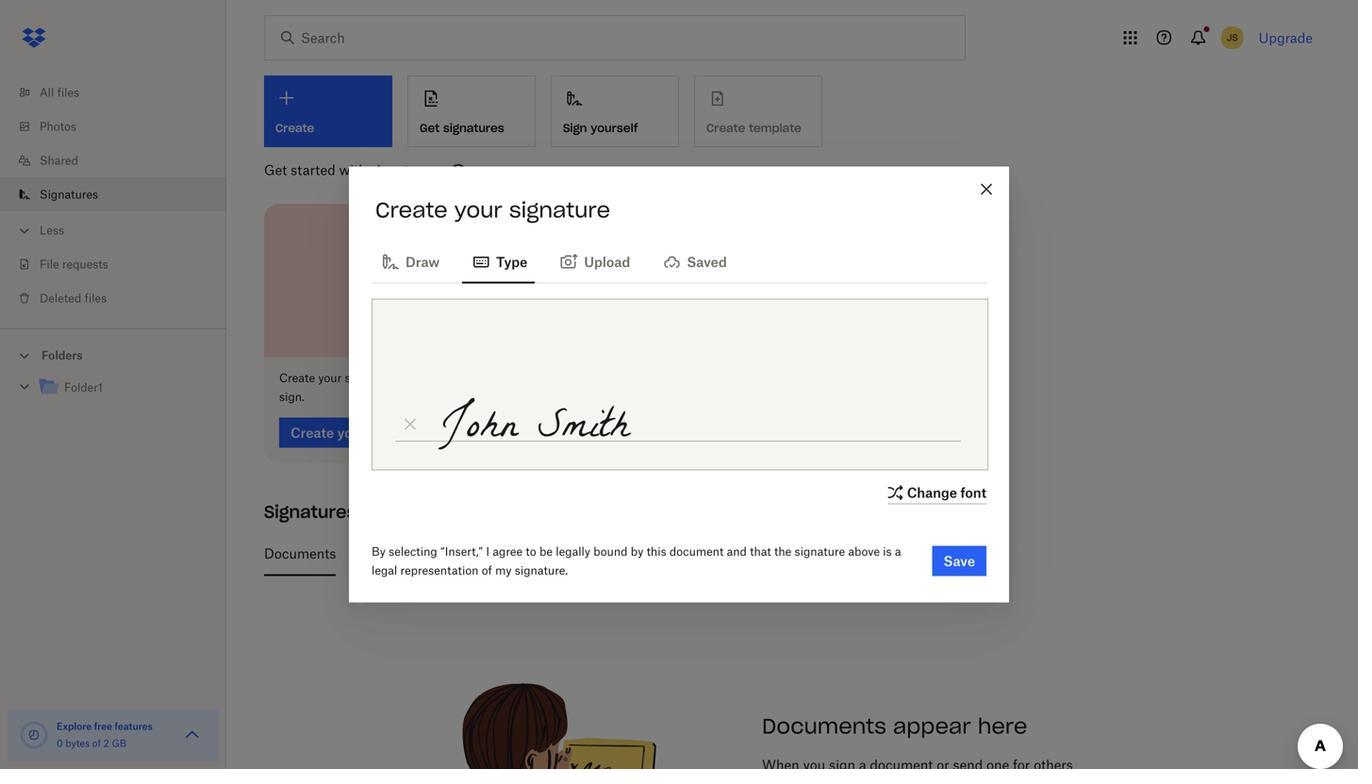 Task type: describe. For each thing, give the bounding box(es) containing it.
less image
[[15, 221, 34, 240]]

file requests
[[40, 257, 108, 271]]

save button
[[933, 546, 987, 576]]

with
[[339, 162, 367, 178]]

signature inside by selecting "insert," i agree to be legally bound by this document and that the signature above is a legal representation of my signature.
[[795, 545, 846, 559]]

to inside by selecting "insert," i agree to be legally bound by this document and that the signature above is a legal representation of my signature.
[[526, 545, 537, 559]]

get signatures button
[[408, 75, 536, 147]]

2 horizontal spatial of
[[496, 546, 508, 562]]

file
[[40, 257, 59, 271]]

get for get signatures
[[420, 121, 440, 135]]

get started with signatures
[[264, 162, 436, 178]]

signatures list item
[[0, 177, 226, 211]]

3 of 3 signature requests left this month. signing yourself is unlimited.
[[484, 546, 925, 562]]

change font
[[908, 485, 987, 501]]

you're
[[414, 371, 446, 385]]

sign yourself
[[563, 121, 638, 135]]

create your signature dialog
[[349, 167, 1010, 603]]

signatures inside button
[[443, 121, 505, 135]]

0 horizontal spatial signatures
[[371, 162, 436, 178]]

photos link
[[15, 109, 226, 143]]

2 3 from the left
[[512, 546, 520, 562]]

tab list inside create your signature dialog
[[372, 238, 987, 284]]

requests inside 'file requests' link
[[62, 257, 108, 271]]

left
[[644, 546, 664, 562]]

your for create your signature so you're always ready to sign.
[[318, 371, 342, 385]]

signature.
[[515, 563, 568, 578]]

font
[[961, 485, 987, 501]]

requests inside tab list
[[587, 546, 640, 562]]

deleted files link
[[15, 281, 226, 315]]

create your signature so you're always ready to sign.
[[279, 371, 532, 404]]

1 3 from the left
[[484, 546, 493, 562]]

a
[[895, 545, 902, 559]]

folders
[[42, 348, 83, 362]]

1 vertical spatial yourself
[[795, 546, 845, 562]]

get signatures
[[420, 121, 505, 135]]

this inside tab list
[[668, 546, 691, 562]]

of inside explore free features 0 bytes of 2 gb
[[92, 738, 101, 749]]

folder1
[[64, 380, 103, 394]]

the
[[775, 545, 792, 559]]

files for all files
[[57, 85, 79, 100]]

documents appear here
[[763, 713, 1028, 739]]

sign.
[[279, 390, 305, 404]]

type
[[497, 254, 528, 270]]

create your signature
[[376, 197, 611, 223]]

documents for documents
[[264, 546, 336, 562]]

unlimited.
[[862, 546, 925, 562]]

deleted files
[[40, 291, 107, 305]]

all
[[40, 85, 54, 100]]

1 horizontal spatial signatures
[[264, 501, 357, 523]]

upload
[[585, 254, 631, 270]]

be
[[540, 545, 553, 559]]

started
[[291, 162, 336, 178]]

your for create your signature
[[455, 197, 503, 223]]

2
[[104, 738, 109, 749]]

all files
[[40, 85, 79, 100]]

list containing all files
[[0, 64, 226, 328]]

selecting
[[389, 545, 438, 559]]

ready
[[488, 371, 518, 385]]

shared link
[[15, 143, 226, 177]]

folders button
[[0, 341, 226, 369]]

0
[[57, 738, 63, 749]]

is inside by selecting "insert," i agree to be legally bound by this document and that the signature above is a legal representation of my signature.
[[884, 545, 892, 559]]

upgrade link
[[1260, 30, 1314, 46]]

dropbox image
[[15, 19, 53, 57]]

explore free features 0 bytes of 2 gb
[[57, 721, 153, 749]]

signature up upload
[[510, 197, 611, 223]]

of inside by selecting "insert," i agree to be legally bound by this document and that the signature above is a legal representation of my signature.
[[482, 563, 492, 578]]

sign
[[563, 121, 587, 135]]

signature inside create your signature so you're always ready to sign.
[[345, 371, 396, 385]]

signing
[[742, 546, 791, 562]]

change font button
[[885, 481, 987, 504]]

quota usage element
[[19, 720, 49, 750]]

file requests link
[[15, 247, 226, 281]]



Task type: vqa. For each thing, say whether or not it's contained in the screenshot.
Tab List containing Draw
yes



Task type: locate. For each thing, give the bounding box(es) containing it.
1 vertical spatial requests
[[587, 546, 640, 562]]

1 vertical spatial documents
[[763, 713, 887, 739]]

create inside create your signature so you're always ready to sign.
[[279, 371, 315, 385]]

above
[[849, 545, 880, 559]]

signatures inside list item
[[40, 187, 98, 201]]

signature
[[510, 197, 611, 223], [345, 371, 396, 385], [795, 545, 846, 559], [524, 546, 583, 562]]

draw
[[406, 254, 440, 270]]

0 horizontal spatial signatures
[[40, 187, 98, 201]]

legal
[[372, 563, 398, 578]]

0 vertical spatial get
[[420, 121, 440, 135]]

so
[[399, 371, 411, 385]]

folder1 link
[[38, 375, 211, 401]]

documents inside tab list
[[264, 546, 336, 562]]

2 vertical spatial of
[[92, 738, 101, 749]]

0 horizontal spatial of
[[92, 738, 101, 749]]

tab list containing documents
[[264, 531, 1306, 576]]

1 horizontal spatial is
[[884, 545, 892, 559]]

yourself right the
[[795, 546, 845, 562]]

0 horizontal spatial requests
[[62, 257, 108, 271]]

documents
[[264, 546, 336, 562], [763, 713, 887, 739]]

get for get started with signatures
[[264, 162, 287, 178]]

is left unlimited.
[[848, 546, 858, 562]]

3
[[484, 546, 493, 562], [512, 546, 520, 562]]

is
[[884, 545, 892, 559], [848, 546, 858, 562]]

deleted
[[40, 291, 81, 305]]

1 horizontal spatial 3
[[512, 546, 520, 562]]

always
[[449, 371, 485, 385]]

1 horizontal spatial get
[[420, 121, 440, 135]]

signature right the
[[795, 545, 846, 559]]

explore
[[57, 721, 92, 732]]

of left the 2
[[92, 738, 101, 749]]

create
[[376, 197, 448, 223], [279, 371, 315, 385]]

1 vertical spatial signatures
[[371, 162, 436, 178]]

yourself inside button
[[591, 121, 638, 135]]

0 horizontal spatial get
[[264, 162, 287, 178]]

your
[[455, 197, 503, 223], [318, 371, 342, 385]]

1 vertical spatial get
[[264, 162, 287, 178]]

0 horizontal spatial files
[[57, 85, 79, 100]]

requests
[[62, 257, 108, 271], [587, 546, 640, 562]]

signature up signature.
[[524, 546, 583, 562]]

this right by
[[647, 545, 667, 559]]

to left be
[[526, 545, 537, 559]]

this right left
[[668, 546, 691, 562]]

create inside create your signature dialog
[[376, 197, 448, 223]]

signatures up documents tab
[[264, 501, 357, 523]]

1 horizontal spatial documents
[[763, 713, 887, 739]]

get inside button
[[420, 121, 440, 135]]

0 horizontal spatial yourself
[[591, 121, 638, 135]]

0 horizontal spatial your
[[318, 371, 342, 385]]

1 horizontal spatial of
[[482, 563, 492, 578]]

Your name text field
[[425, 390, 966, 470]]

bytes
[[66, 738, 90, 749]]

your inside dialog
[[455, 197, 503, 223]]

this
[[647, 545, 667, 559], [668, 546, 691, 562]]

tab list containing draw
[[372, 238, 987, 284]]

saved
[[687, 254, 727, 270]]

signatures
[[443, 121, 505, 135], [371, 162, 436, 178]]

0 vertical spatial yourself
[[591, 121, 638, 135]]

get left started
[[264, 162, 287, 178]]

0 vertical spatial of
[[496, 546, 508, 562]]

1 vertical spatial your
[[318, 371, 342, 385]]

create for create your signature
[[376, 197, 448, 223]]

1 vertical spatial tab list
[[264, 531, 1306, 576]]

of right i
[[496, 546, 508, 562]]

list
[[0, 64, 226, 328]]

your up the type
[[455, 197, 503, 223]]

and
[[727, 545, 747, 559]]

0 vertical spatial signatures
[[40, 187, 98, 201]]

files for deleted files
[[85, 291, 107, 305]]

this inside by selecting "insert," i agree to be legally bound by this document and that the signature above is a legal representation of my signature.
[[647, 545, 667, 559]]

representation
[[401, 563, 479, 578]]

signature inside tab list
[[524, 546, 583, 562]]

1 vertical spatial of
[[482, 563, 492, 578]]

3 right i
[[512, 546, 520, 562]]

"insert,"
[[441, 545, 483, 559]]

0 vertical spatial tab list
[[372, 238, 987, 284]]

1 horizontal spatial files
[[85, 291, 107, 305]]

1 horizontal spatial create
[[376, 197, 448, 223]]

upgrade
[[1260, 30, 1314, 46]]

get up get started with signatures
[[420, 121, 440, 135]]

yourself
[[591, 121, 638, 135], [795, 546, 845, 562]]

signature left the so
[[345, 371, 396, 385]]

0 horizontal spatial 3
[[484, 546, 493, 562]]

sign yourself button
[[551, 75, 679, 147]]

1 horizontal spatial yourself
[[795, 546, 845, 562]]

1 vertical spatial to
[[526, 545, 537, 559]]

0 vertical spatial your
[[455, 197, 503, 223]]

create up sign.
[[279, 371, 315, 385]]

i
[[486, 545, 490, 559]]

that
[[750, 545, 772, 559]]

yourself right 'sign'
[[591, 121, 638, 135]]

0 horizontal spatial create
[[279, 371, 315, 385]]

0 horizontal spatial this
[[647, 545, 667, 559]]

document
[[670, 545, 724, 559]]

1 horizontal spatial requests
[[587, 546, 640, 562]]

features
[[115, 721, 153, 732]]

by
[[631, 545, 644, 559]]

change
[[908, 485, 958, 501]]

agree
[[493, 545, 523, 559]]

signatures right with
[[371, 162, 436, 178]]

gb
[[112, 738, 127, 749]]

0 vertical spatial to
[[521, 371, 532, 385]]

save
[[944, 553, 976, 569]]

to right ready
[[521, 371, 532, 385]]

is inside tab list
[[848, 546, 858, 562]]

all files link
[[15, 75, 226, 109]]

templates
[[351, 546, 416, 562]]

free
[[94, 721, 112, 732]]

1 horizontal spatial signatures
[[443, 121, 505, 135]]

0 horizontal spatial documents
[[264, 546, 336, 562]]

your left the so
[[318, 371, 342, 385]]

is left a
[[884, 545, 892, 559]]

templates tab
[[351, 531, 416, 576]]

bound
[[594, 545, 628, 559]]

less
[[40, 223, 64, 237]]

month.
[[695, 546, 739, 562]]

1 horizontal spatial your
[[455, 197, 503, 223]]

1 vertical spatial signatures
[[264, 501, 357, 523]]

signatures
[[40, 187, 98, 201], [264, 501, 357, 523]]

signatures down shared
[[40, 187, 98, 201]]

files right deleted
[[85, 291, 107, 305]]

signatures link
[[15, 177, 226, 211]]

shared
[[40, 153, 78, 168]]

documents for documents appear here
[[763, 713, 887, 739]]

0 horizontal spatial is
[[848, 546, 858, 562]]

your inside create your signature so you're always ready to sign.
[[318, 371, 342, 385]]

photos
[[40, 119, 76, 134]]

requests right file
[[62, 257, 108, 271]]

1 vertical spatial files
[[85, 291, 107, 305]]

appear
[[894, 713, 972, 739]]

files
[[57, 85, 79, 100], [85, 291, 107, 305]]

by
[[372, 545, 386, 559]]

documents tab
[[264, 531, 336, 576]]

0 vertical spatial create
[[376, 197, 448, 223]]

3 left agree
[[484, 546, 493, 562]]

to
[[521, 371, 532, 385], [526, 545, 537, 559]]

create for create your signature so you're always ready to sign.
[[279, 371, 315, 385]]

1 vertical spatial create
[[279, 371, 315, 385]]

my
[[496, 563, 512, 578]]

here
[[978, 713, 1028, 739]]

of left my
[[482, 563, 492, 578]]

tab list
[[372, 238, 987, 284], [264, 531, 1306, 576]]

0 vertical spatial requests
[[62, 257, 108, 271]]

of
[[496, 546, 508, 562], [482, 563, 492, 578], [92, 738, 101, 749]]

to inside create your signature so you're always ready to sign.
[[521, 371, 532, 385]]

requests left left
[[587, 546, 640, 562]]

0 vertical spatial documents
[[264, 546, 336, 562]]

by selecting "insert," i agree to be legally bound by this document and that the signature above is a legal representation of my signature.
[[372, 545, 902, 578]]

create up draw
[[376, 197, 448, 223]]

files right all
[[57, 85, 79, 100]]

0 vertical spatial signatures
[[443, 121, 505, 135]]

get
[[420, 121, 440, 135], [264, 162, 287, 178]]

signatures up create your signature
[[443, 121, 505, 135]]

1 horizontal spatial this
[[668, 546, 691, 562]]

legally
[[556, 545, 591, 559]]

0 vertical spatial files
[[57, 85, 79, 100]]



